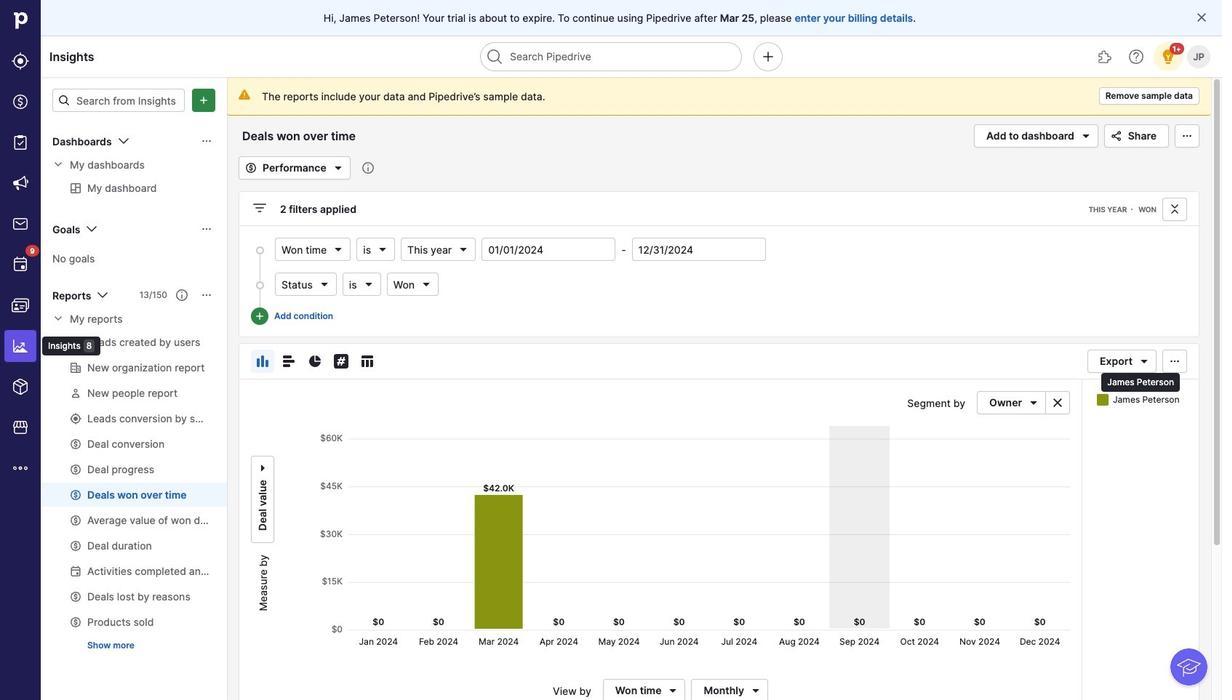 Task type: locate. For each thing, give the bounding box(es) containing it.
info image
[[362, 162, 374, 174]]

2 mm/dd/yyyy text field from the left
[[632, 238, 766, 261]]

region
[[280, 426, 1070, 659]]

leads image
[[12, 52, 29, 70]]

knowledge center bot, also known as kc bot is an onboarding assistant that allows you to see the list of onboarding items in one place for quick and easy reference. this improves your in-app experience. image
[[1171, 649, 1208, 686]]

MM/DD/YYYY text field
[[482, 238, 616, 261], [632, 238, 766, 261]]

deals image
[[12, 93, 29, 111]]

menu
[[0, 0, 101, 701]]

color primary inverted image
[[195, 95, 212, 106]]

color primary image
[[1196, 12, 1208, 23], [58, 95, 70, 106], [1077, 127, 1095, 145], [1179, 130, 1196, 142], [201, 135, 212, 147], [242, 162, 260, 174], [201, 223, 212, 235], [333, 244, 344, 255], [377, 244, 389, 255], [363, 279, 374, 290], [421, 279, 432, 290], [176, 290, 188, 301], [306, 353, 324, 370], [359, 353, 376, 370], [665, 685, 682, 697], [747, 685, 765, 697]]

0 horizontal spatial mm/dd/yyyy text field
[[482, 238, 616, 261]]

color warning image
[[239, 89, 250, 100]]

more image
[[12, 460, 29, 477]]

insights image
[[12, 338, 29, 355]]

Search from Insights text field
[[52, 89, 185, 112]]

color secondary image
[[52, 159, 64, 170], [52, 313, 64, 325], [1049, 397, 1067, 409]]

campaigns image
[[12, 175, 29, 192]]

1 horizontal spatial mm/dd/yyyy text field
[[632, 238, 766, 261]]

menu item
[[0, 326, 41, 367]]

Search Pipedrive field
[[480, 42, 742, 71]]

color primary inverted image
[[254, 311, 266, 322]]

color primary image
[[1108, 130, 1125, 142], [115, 132, 132, 150], [329, 159, 347, 177], [251, 199, 269, 217], [1166, 204, 1184, 215], [83, 220, 101, 238], [458, 244, 469, 255], [319, 279, 330, 290], [94, 287, 112, 304], [201, 290, 212, 301], [254, 353, 271, 370], [280, 353, 298, 370], [333, 353, 350, 370], [1136, 356, 1153, 367], [1166, 356, 1184, 367], [1025, 397, 1043, 409], [257, 460, 269, 477]]

projects image
[[12, 134, 29, 151]]

None field
[[275, 238, 351, 261], [357, 238, 395, 261], [401, 238, 476, 261], [275, 273, 337, 296], [343, 273, 381, 296], [387, 273, 439, 296], [275, 238, 351, 261], [357, 238, 395, 261], [401, 238, 476, 261], [275, 273, 337, 296], [343, 273, 381, 296], [387, 273, 439, 296]]

Deals won over time field
[[239, 127, 383, 146]]



Task type: vqa. For each thing, say whether or not it's contained in the screenshot.
color info icon
no



Task type: describe. For each thing, give the bounding box(es) containing it.
color undefined image
[[12, 256, 29, 274]]

quick help image
[[1128, 48, 1145, 65]]

quick add image
[[760, 48, 777, 65]]

1 mm/dd/yyyy text field from the left
[[482, 238, 616, 261]]

0 vertical spatial color secondary image
[[52, 159, 64, 170]]

products image
[[12, 378, 29, 396]]

marketplace image
[[12, 419, 29, 437]]

2 vertical spatial color secondary image
[[1049, 397, 1067, 409]]

sales inbox image
[[12, 215, 29, 233]]

1 vertical spatial color secondary image
[[52, 313, 64, 325]]

contacts image
[[12, 297, 29, 314]]

home image
[[9, 9, 31, 31]]

sales assistant image
[[1160, 48, 1177, 65]]



